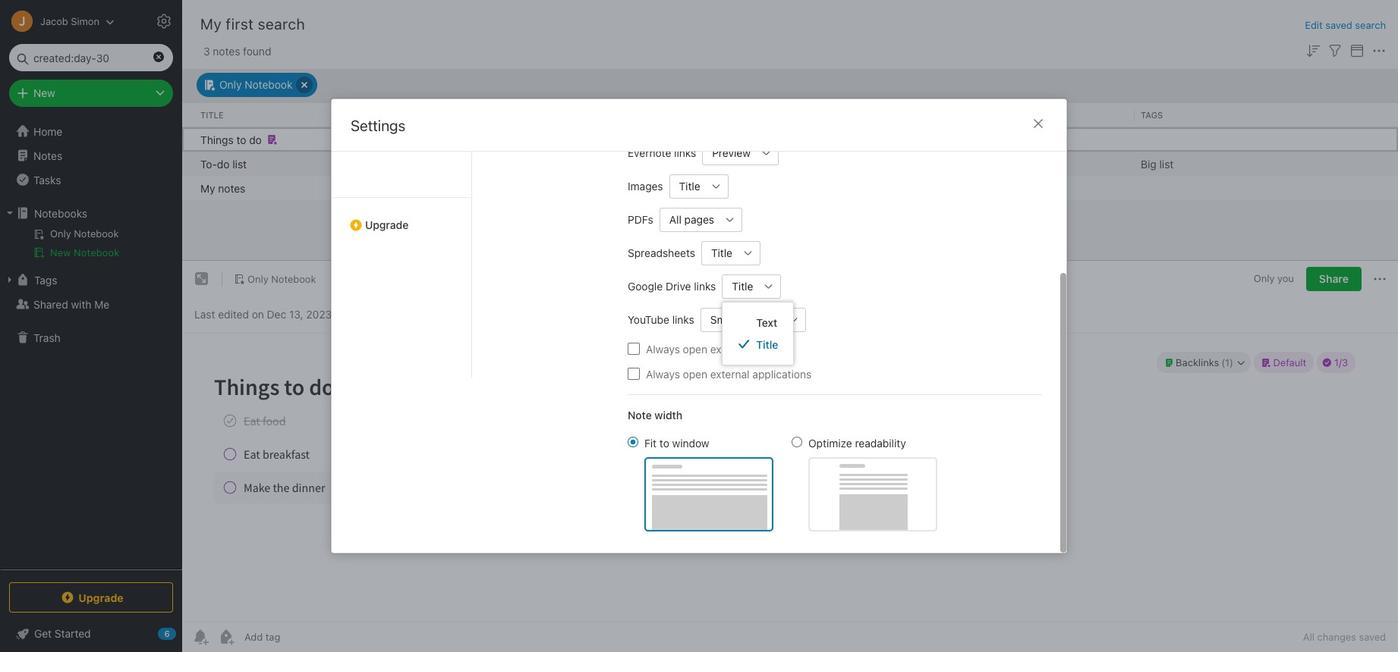 Task type: vqa. For each thing, say whether or not it's contained in the screenshot.
Started
no



Task type: locate. For each thing, give the bounding box(es) containing it.
links right evernote
[[674, 146, 696, 159]]

only notebook button
[[197, 72, 318, 97], [228, 269, 321, 290]]

only notebook up dec
[[247, 273, 316, 285]]

new inside popup button
[[33, 87, 55, 99]]

title button up 'all pages' button
[[669, 174, 704, 198]]

2023
[[306, 308, 332, 321]]

title down the choose default view option for pdfs field
[[711, 247, 733, 260]]

close image
[[1029, 115, 1047, 133]]

first
[[226, 15, 254, 33]]

always right always open external applications option
[[646, 368, 680, 381]]

only notebook button up dec
[[228, 269, 321, 290]]

1 always from the top
[[646, 343, 680, 356]]

title up things
[[200, 109, 224, 119]]

always open external files
[[646, 343, 773, 356]]

my for my first search
[[200, 15, 222, 33]]

0 vertical spatial upgrade button
[[332, 197, 471, 238]]

0 vertical spatial open
[[683, 343, 707, 356]]

external for files
[[710, 343, 750, 356]]

shared with me link
[[0, 292, 181, 317]]

edit saved search button
[[1305, 18, 1386, 33]]

only
[[219, 78, 242, 91], [1254, 273, 1275, 285], [247, 273, 268, 285]]

2 vertical spatial title button
[[722, 274, 757, 299]]

my down the to-
[[200, 181, 215, 194]]

1 vertical spatial 7 min ago
[[594, 181, 641, 194]]

1 vertical spatial settings
[[351, 117, 406, 134]]

external
[[710, 343, 750, 356], [710, 368, 750, 381]]

1 external from the top
[[710, 343, 750, 356]]

1 horizontal spatial list
[[1159, 157, 1174, 170]]

notebook down found
[[245, 78, 293, 91]]

only down the 3 notes found
[[219, 78, 242, 91]]

shared
[[33, 298, 68, 311]]

0 vertical spatial links
[[674, 146, 696, 159]]

tags inside button
[[34, 274, 57, 287]]

tree
[[0, 119, 182, 569]]

7
[[594, 157, 600, 170], [594, 181, 600, 194]]

external down always open external files
[[710, 368, 750, 381]]

title for google drive links
[[732, 280, 753, 293]]

0 vertical spatial do
[[249, 133, 262, 146]]

all left the pages
[[669, 213, 682, 226]]

changes
[[1317, 632, 1356, 644]]

1 7 from the top
[[594, 157, 600, 170]]

only up on
[[247, 273, 268, 285]]

tasks button
[[0, 168, 181, 192]]

0 vertical spatial notes
[[213, 44, 240, 57]]

1 vertical spatial all
[[1303, 632, 1315, 644]]

1 vertical spatial notebook
[[74, 247, 120, 259]]

only notebook down found
[[219, 78, 293, 91]]

all for all changes saved
[[1303, 632, 1315, 644]]

open up always open external applications
[[683, 343, 707, 356]]

do right things
[[249, 133, 262, 146]]

title down text
[[756, 338, 778, 351]]

search for edit saved search
[[1355, 19, 1386, 31]]

list
[[232, 157, 247, 170], [1159, 157, 1174, 170]]

saved
[[1325, 19, 1352, 31], [1359, 632, 1386, 644]]

notebook
[[245, 78, 293, 91], [74, 247, 120, 259], [271, 273, 316, 285]]

2 vertical spatial links
[[672, 313, 694, 326]]

1 horizontal spatial upgrade
[[365, 219, 409, 232]]

only you
[[1254, 273, 1294, 285]]

do
[[249, 133, 262, 146], [217, 157, 230, 170]]

0 vertical spatial my
[[200, 15, 222, 33]]

ago up the images
[[623, 157, 641, 170]]

1 vertical spatial tags
[[34, 274, 57, 287]]

Optimize readability radio
[[792, 437, 802, 447]]

0 vertical spatial only notebook button
[[197, 72, 318, 97]]

min left the images
[[602, 181, 620, 194]]

to-do list
[[200, 157, 247, 170]]

edited
[[218, 308, 249, 321]]

0 vertical spatial always
[[646, 343, 680, 356]]

notebook for the bottom only notebook button
[[271, 273, 316, 285]]

new down notebooks
[[50, 247, 71, 259]]

Fit to window radio
[[628, 437, 638, 447]]

upgrade
[[365, 219, 409, 232], [78, 592, 124, 605]]

new button
[[9, 80, 173, 107]]

only notebook for the bottom only notebook button
[[247, 273, 316, 285]]

note
[[628, 409, 652, 422]]

2 7 from the top
[[594, 181, 600, 194]]

to right fit
[[660, 437, 669, 450]]

notebook inside note window element
[[271, 273, 316, 285]]

search inside 'button'
[[1355, 19, 1386, 31]]

things to do button
[[182, 127, 1398, 151]]

1 horizontal spatial search
[[1355, 19, 1386, 31]]

preview
[[740, 313, 778, 326]]

all inside 'all pages' button
[[669, 213, 682, 226]]

row group containing title
[[182, 103, 1398, 127]]

new up home
[[33, 87, 55, 99]]

title inside 'field'
[[711, 247, 733, 260]]

always for always open external files
[[646, 343, 680, 356]]

0 vertical spatial settings
[[191, 14, 230, 27]]

title up small preview button
[[732, 280, 753, 293]]

only left you
[[1254, 273, 1275, 285]]

1 vertical spatial open
[[683, 368, 707, 381]]

only notebook button down found
[[197, 72, 318, 97]]

title button up small preview button
[[722, 274, 757, 299]]

links right drive
[[694, 280, 716, 293]]

0 vertical spatial to
[[236, 133, 246, 146]]

preview
[[712, 146, 751, 159]]

links for youtube links
[[672, 313, 694, 326]]

notebook for new notebook button
[[74, 247, 120, 259]]

1 list from the left
[[232, 157, 247, 170]]

0 horizontal spatial upgrade button
[[9, 583, 173, 613]]

0 vertical spatial 7 min ago
[[594, 157, 641, 170]]

column header
[[879, 109, 1129, 121]]

1 horizontal spatial saved
[[1359, 632, 1386, 644]]

title link
[[723, 334, 794, 356]]

1 vertical spatial external
[[710, 368, 750, 381]]

dropdown list menu
[[723, 312, 794, 356]]

None search field
[[20, 44, 162, 71]]

2 vertical spatial notebook
[[271, 273, 316, 285]]

only notebook inside note window element
[[247, 273, 316, 285]]

0 horizontal spatial do
[[217, 157, 230, 170]]

last
[[194, 308, 215, 321]]

1 horizontal spatial tags
[[1141, 109, 1163, 119]]

small
[[710, 313, 737, 326]]

0 vertical spatial 7
[[594, 157, 600, 170]]

google drive links
[[628, 280, 716, 293]]

Always open external files checkbox
[[628, 343, 640, 355]]

last edited on dec 13, 2023
[[194, 308, 332, 321]]

google
[[628, 280, 663, 293]]

to for things
[[236, 133, 246, 146]]

my
[[200, 15, 222, 33], [200, 181, 215, 194]]

list down things to do
[[232, 157, 247, 170]]

notes
[[213, 44, 240, 57], [218, 181, 245, 194]]

tags up the shared
[[34, 274, 57, 287]]

Choose default view option for Evernote links field
[[702, 141, 779, 165]]

always right always open external files option
[[646, 343, 680, 356]]

notebook inside new notebook button
[[74, 247, 120, 259]]

1 vertical spatial to
[[660, 437, 669, 450]]

to
[[236, 133, 246, 146], [660, 437, 669, 450]]

0 horizontal spatial all
[[669, 213, 682, 226]]

7 min ago up the images
[[594, 157, 641, 170]]

1 open from the top
[[683, 343, 707, 356]]

7 min ago up pdfs
[[594, 181, 641, 194]]

search up found
[[258, 15, 305, 33]]

1 horizontal spatial all
[[1303, 632, 1315, 644]]

tags button
[[0, 268, 181, 292]]

open for always open external files
[[683, 343, 707, 356]]

1 vertical spatial upgrade button
[[9, 583, 173, 613]]

row group
[[182, 103, 1398, 127], [182, 127, 1398, 200]]

tags up big
[[1141, 109, 1163, 119]]

0 vertical spatial notebook
[[245, 78, 293, 91]]

open down always open external files
[[683, 368, 707, 381]]

1 row group from the top
[[182, 103, 1398, 127]]

1 vertical spatial new
[[50, 247, 71, 259]]

title button
[[669, 174, 704, 198], [701, 241, 736, 265], [722, 274, 757, 299]]

notes
[[33, 149, 62, 162]]

1 vertical spatial always
[[646, 368, 680, 381]]

0 vertical spatial only notebook
[[219, 78, 293, 91]]

option group
[[628, 435, 937, 532]]

tags
[[1141, 109, 1163, 119], [34, 274, 57, 287]]

external up always open external applications
[[710, 343, 750, 356]]

to right things
[[236, 133, 246, 146]]

ago
[[623, 157, 641, 170], [773, 157, 791, 170], [623, 181, 641, 194]]

notebook up tags button
[[74, 247, 120, 259]]

0 vertical spatial new
[[33, 87, 55, 99]]

1 vertical spatial 7
[[594, 181, 600, 194]]

saved right changes in the bottom right of the page
[[1359, 632, 1386, 644]]

1 vertical spatial only notebook
[[247, 273, 316, 285]]

new for new notebook
[[50, 247, 71, 259]]

7 min ago
[[594, 157, 641, 170], [594, 181, 641, 194]]

links down drive
[[672, 313, 694, 326]]

open for always open external applications
[[683, 368, 707, 381]]

1 vertical spatial saved
[[1359, 632, 1386, 644]]

open
[[683, 343, 707, 356], [683, 368, 707, 381]]

search right the edit at the right of page
[[1355, 19, 1386, 31]]

only notebook for top only notebook button
[[219, 78, 293, 91]]

width
[[655, 409, 682, 422]]

0 vertical spatial external
[[710, 343, 750, 356]]

Choose default view option for Google Drive links field
[[722, 274, 781, 299]]

7 left the images
[[594, 181, 600, 194]]

links
[[674, 146, 696, 159], [694, 280, 716, 293], [672, 313, 694, 326]]

0 horizontal spatial to
[[236, 133, 246, 146]]

0 horizontal spatial search
[[258, 15, 305, 33]]

add tag image
[[217, 628, 235, 647]]

2 my from the top
[[200, 181, 215, 194]]

settings
[[191, 14, 230, 27], [351, 117, 406, 134]]

1 vertical spatial title button
[[701, 241, 736, 265]]

0 horizontal spatial tags
[[34, 274, 57, 287]]

search
[[258, 15, 305, 33], [1355, 19, 1386, 31]]

1 vertical spatial notes
[[218, 181, 245, 194]]

title button down the choose default view option for pdfs field
[[701, 241, 736, 265]]

to inside button
[[236, 133, 246, 146]]

with
[[71, 298, 91, 311]]

1 vertical spatial upgrade
[[78, 592, 124, 605]]

images
[[628, 180, 663, 193]]

1 horizontal spatial to
[[660, 437, 669, 450]]

0 vertical spatial all
[[669, 213, 682, 226]]

Choose default view option for YouTube links field
[[700, 308, 806, 332]]

1 vertical spatial my
[[200, 181, 215, 194]]

2 always from the top
[[646, 368, 680, 381]]

list right big
[[1159, 157, 1174, 170]]

all inside note window element
[[1303, 632, 1315, 644]]

min left evernote
[[602, 157, 620, 170]]

2 external from the top
[[710, 368, 750, 381]]

0 horizontal spatial saved
[[1325, 19, 1352, 31]]

0 vertical spatial tags
[[1141, 109, 1163, 119]]

all for all pages
[[669, 213, 682, 226]]

my for my notes
[[200, 181, 215, 194]]

tab list
[[491, 0, 616, 379]]

row group containing things to do
[[182, 127, 1398, 200]]

notes right 3
[[213, 44, 240, 57]]

notebook up 13,
[[271, 273, 316, 285]]

0 vertical spatial saved
[[1325, 19, 1352, 31]]

32 min ago
[[736, 157, 791, 170]]

0 horizontal spatial list
[[232, 157, 247, 170]]

1 vertical spatial do
[[217, 157, 230, 170]]

2 row group from the top
[[182, 127, 1398, 200]]

youtube
[[628, 313, 669, 326]]

0 horizontal spatial settings
[[191, 14, 230, 27]]

saved inside 'button'
[[1325, 19, 1352, 31]]

settings inside tooltip
[[191, 14, 230, 27]]

only notebook
[[219, 78, 293, 91], [247, 273, 316, 285]]

1 my from the top
[[200, 15, 222, 33]]

1 horizontal spatial only
[[247, 273, 268, 285]]

spreadsheets
[[628, 247, 695, 260]]

notes for my
[[218, 181, 245, 194]]

upgrade button
[[332, 197, 471, 238], [9, 583, 173, 613]]

min
[[602, 157, 620, 170], [752, 157, 770, 170], [602, 181, 620, 194]]

all left changes in the bottom right of the page
[[1303, 632, 1315, 644]]

0 vertical spatial title button
[[669, 174, 704, 198]]

1 horizontal spatial do
[[249, 133, 262, 146]]

new inside button
[[50, 247, 71, 259]]

do up my notes
[[217, 157, 230, 170]]

optimize readability
[[808, 437, 906, 450]]

all
[[669, 213, 682, 226], [1303, 632, 1315, 644]]

files
[[753, 343, 773, 356]]

saved right the edit at the right of page
[[1325, 19, 1352, 31]]

my up 3
[[200, 15, 222, 33]]

2 open from the top
[[683, 368, 707, 381]]

notes down to-do list
[[218, 181, 245, 194]]

title inside row group
[[200, 109, 224, 119]]

always for always open external applications
[[646, 368, 680, 381]]

fit to window
[[644, 437, 709, 450]]

always
[[646, 343, 680, 356], [646, 368, 680, 381]]

title up 'all pages' button
[[679, 180, 700, 193]]

7 left evernote
[[594, 157, 600, 170]]



Task type: describe. For each thing, give the bounding box(es) containing it.
Choose default view option for Spreadsheets field
[[701, 241, 761, 265]]

option group containing fit to window
[[628, 435, 937, 532]]

new notebook button
[[0, 244, 181, 262]]

ago down things to do button
[[773, 157, 791, 170]]

Choose default view option for Images field
[[669, 174, 728, 198]]

0 horizontal spatial upgrade
[[78, 592, 124, 605]]

1 horizontal spatial settings
[[351, 117, 406, 134]]

new notebook
[[50, 247, 120, 259]]

search for my first search
[[258, 15, 305, 33]]

on
[[252, 308, 264, 321]]

share button
[[1306, 267, 1362, 291]]

shared with me
[[33, 298, 109, 311]]

title inside dropdown list menu
[[756, 338, 778, 351]]

drive
[[666, 280, 691, 293]]

home
[[33, 125, 62, 138]]

notebook for top only notebook button
[[245, 78, 293, 91]]

title button for images
[[669, 174, 704, 198]]

notebooks
[[34, 207, 87, 220]]

add a reminder image
[[191, 628, 209, 647]]

my notes
[[200, 181, 245, 194]]

big list
[[1141, 157, 1174, 170]]

notebooks link
[[0, 201, 181, 225]]

saved inside note window element
[[1359, 632, 1386, 644]]

1 vertical spatial only notebook button
[[228, 269, 321, 290]]

text link
[[723, 312, 794, 334]]

expand tags image
[[4, 274, 16, 286]]

text
[[756, 316, 777, 329]]

2 7 min ago from the top
[[594, 181, 641, 194]]

optimize
[[808, 437, 852, 450]]

2 horizontal spatial only
[[1254, 273, 1275, 285]]

title button for spreadsheets
[[701, 241, 736, 265]]

do inside button
[[249, 133, 262, 146]]

evernote links
[[628, 146, 696, 159]]

home link
[[0, 119, 182, 143]]

all pages
[[669, 213, 714, 226]]

window
[[672, 437, 709, 450]]

dec
[[267, 308, 286, 321]]

tags inside row group
[[1141, 109, 1163, 119]]

title for spreadsheets
[[711, 247, 733, 260]]

small preview button
[[700, 308, 782, 332]]

note window element
[[182, 261, 1398, 653]]

0 vertical spatial upgrade
[[365, 219, 409, 232]]

tree containing home
[[0, 119, 182, 569]]

pages
[[684, 213, 714, 226]]

fit
[[644, 437, 657, 450]]

notes link
[[0, 143, 181, 168]]

32
[[736, 157, 749, 170]]

Note Editor text field
[[182, 334, 1398, 622]]

ago up pdfs
[[623, 181, 641, 194]]

edit saved search
[[1305, 19, 1386, 31]]

trash link
[[0, 326, 181, 350]]

readability
[[855, 437, 906, 450]]

applications
[[753, 368, 812, 381]]

3
[[203, 44, 210, 57]]

note width
[[628, 409, 682, 422]]

new notebook group
[[0, 225, 181, 268]]

settings tooltip
[[169, 6, 243, 36]]

1 vertical spatial links
[[694, 280, 716, 293]]

trash
[[33, 331, 61, 344]]

evernote
[[628, 146, 671, 159]]

all pages button
[[659, 208, 718, 232]]

tasks
[[33, 173, 61, 186]]

title for images
[[679, 180, 700, 193]]

expand notebooks image
[[4, 207, 16, 219]]

title button for google drive links
[[722, 274, 757, 299]]

things to do
[[200, 133, 262, 146]]

youtube links
[[628, 313, 694, 326]]

13,
[[289, 308, 303, 321]]

pdfs
[[628, 213, 653, 226]]

1 7 min ago from the top
[[594, 157, 641, 170]]

to for fit
[[660, 437, 669, 450]]

all changes saved
[[1303, 632, 1386, 644]]

links for evernote links
[[674, 146, 696, 159]]

Choose default view option for PDFs field
[[659, 208, 742, 232]]

always open external applications
[[646, 368, 812, 381]]

my first search
[[200, 15, 305, 33]]

you
[[1278, 273, 1294, 285]]

Search text field
[[20, 44, 162, 71]]

edit
[[1305, 19, 1323, 31]]

min right 32
[[752, 157, 770, 170]]

2 list from the left
[[1159, 157, 1174, 170]]

expand note image
[[193, 270, 211, 288]]

preview button
[[702, 141, 754, 165]]

1 horizontal spatial upgrade button
[[332, 197, 471, 238]]

share
[[1319, 272, 1349, 285]]

new for new
[[33, 87, 55, 99]]

small preview
[[710, 313, 778, 326]]

0 horizontal spatial only
[[219, 78, 242, 91]]

big
[[1141, 157, 1157, 170]]

things
[[200, 133, 234, 146]]

notes for 3
[[213, 44, 240, 57]]

settings image
[[155, 12, 173, 30]]

me
[[94, 298, 109, 311]]

3 notes found
[[203, 44, 271, 57]]

to-
[[200, 157, 217, 170]]

Always open external applications checkbox
[[628, 368, 640, 380]]

external for applications
[[710, 368, 750, 381]]

found
[[243, 44, 271, 57]]



